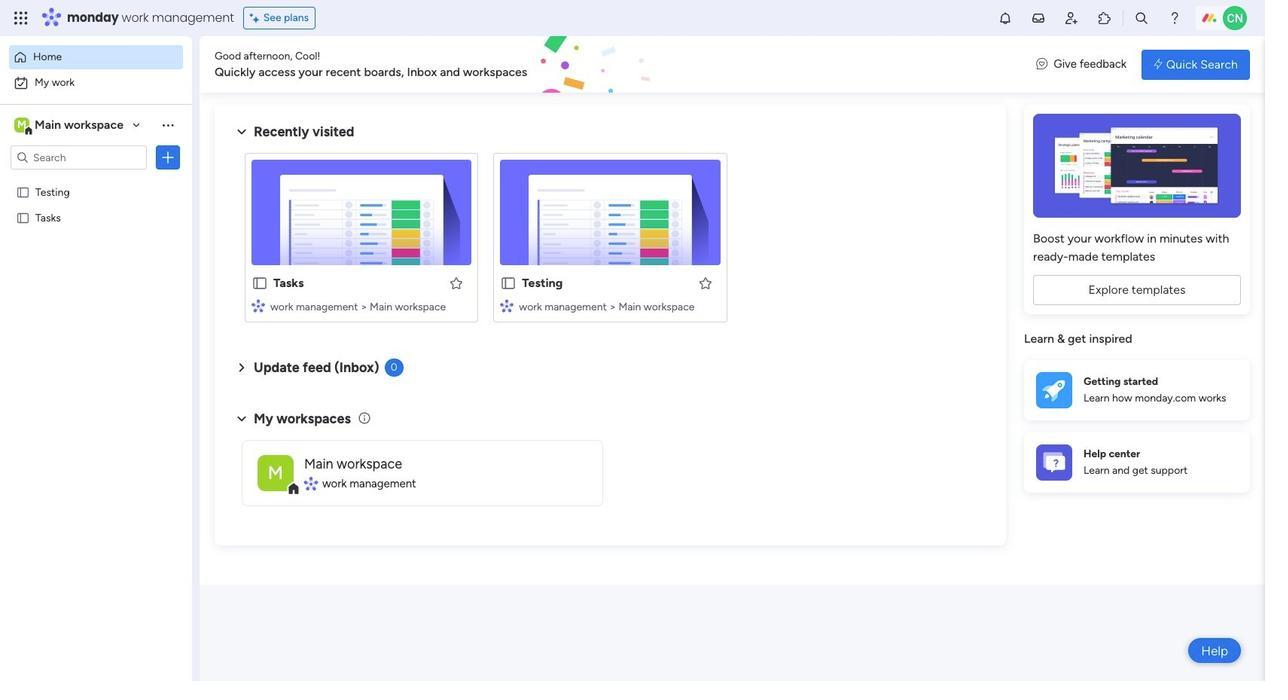 Task type: describe. For each thing, give the bounding box(es) containing it.
help image
[[1168, 11, 1183, 26]]

0 vertical spatial public board image
[[16, 185, 30, 199]]

1 vertical spatial option
[[9, 71, 183, 95]]

public board image
[[501, 275, 517, 292]]

0 vertical spatial workspace image
[[14, 117, 29, 133]]

invite members image
[[1065, 11, 1080, 26]]

0 element
[[385, 359, 404, 377]]

2 vertical spatial public board image
[[252, 275, 268, 292]]

help center element
[[1025, 432, 1251, 492]]

getting started element
[[1025, 360, 1251, 420]]

workspace selection element
[[14, 116, 126, 136]]

close recently visited image
[[233, 123, 251, 141]]

cool name image
[[1224, 6, 1248, 30]]

quick search results list box
[[233, 141, 989, 341]]

options image
[[160, 150, 176, 165]]

update feed image
[[1031, 11, 1047, 26]]



Task type: locate. For each thing, give the bounding box(es) containing it.
2 vertical spatial option
[[0, 178, 192, 181]]

templates image image
[[1038, 114, 1237, 218]]

v2 user feedback image
[[1037, 56, 1048, 73]]

see plans image
[[250, 10, 263, 26]]

add to favorites image
[[698, 275, 713, 290]]

public board image
[[16, 185, 30, 199], [16, 210, 30, 225], [252, 275, 268, 292]]

workspace options image
[[160, 117, 176, 132]]

v2 bolt switch image
[[1154, 56, 1163, 73]]

option
[[9, 45, 183, 69], [9, 71, 183, 95], [0, 178, 192, 181]]

list box
[[0, 176, 192, 434]]

add to favorites image
[[449, 275, 464, 290]]

open update feed (inbox) image
[[233, 359, 251, 377]]

Search in workspace field
[[32, 149, 126, 166]]

1 vertical spatial workspace image
[[258, 455, 294, 491]]

1 horizontal spatial workspace image
[[258, 455, 294, 491]]

1 vertical spatial public board image
[[16, 210, 30, 225]]

0 vertical spatial option
[[9, 45, 183, 69]]

monday marketplace image
[[1098, 11, 1113, 26]]

notifications image
[[998, 11, 1013, 26]]

workspace image
[[14, 117, 29, 133], [258, 455, 294, 491]]

close my workspaces image
[[233, 410, 251, 428]]

0 horizontal spatial workspace image
[[14, 117, 29, 133]]

search everything image
[[1135, 11, 1150, 26]]

select product image
[[14, 11, 29, 26]]



Task type: vqa. For each thing, say whether or not it's contained in the screenshot.
Close Recently Visited icon
yes



